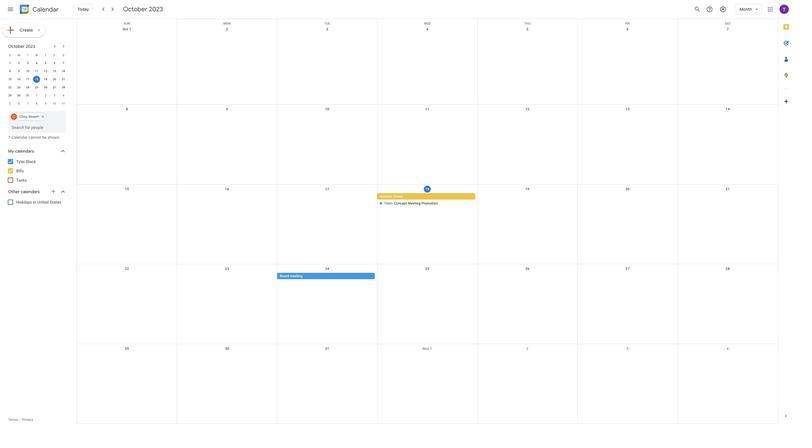 Task type: vqa. For each thing, say whether or not it's contained in the screenshot.


Task type: locate. For each thing, give the bounding box(es) containing it.
calendars for other calendars
[[21, 190, 40, 195]]

2 horizontal spatial 11
[[425, 107, 430, 111]]

terms link
[[8, 418, 18, 423]]

0 horizontal spatial 9
[[18, 70, 20, 73]]

18 up amazon prime 'button'
[[425, 187, 430, 191]]

2 t from the left
[[45, 54, 46, 57]]

1 vertical spatial 30
[[225, 347, 229, 352]]

row group
[[6, 59, 68, 108]]

24
[[26, 86, 29, 89], [325, 267, 329, 271]]

5 down thu
[[527, 27, 529, 31]]

9
[[18, 70, 20, 73], [45, 102, 46, 105], [226, 107, 228, 111]]

calendar
[[33, 5, 59, 13], [11, 135, 28, 140]]

s left m
[[9, 54, 11, 57]]

s
[[9, 54, 11, 57], [63, 54, 64, 57]]

0 vertical spatial 7
[[727, 27, 729, 31]]

* up my on the left of the page
[[9, 135, 10, 140]]

7 up 14 element
[[63, 62, 64, 65]]

other calendars
[[8, 190, 40, 195]]

1 right oct
[[129, 27, 131, 31]]

1 horizontal spatial october 2023
[[123, 5, 163, 13]]

29 inside grid
[[125, 347, 129, 352]]

2
[[226, 27, 228, 31], [18, 62, 20, 65], [45, 94, 46, 97], [527, 347, 529, 352]]

1
[[129, 27, 131, 31], [9, 62, 11, 65], [36, 94, 38, 97], [430, 347, 432, 352]]

0 vertical spatial calendars
[[15, 149, 34, 154]]

1 down 25 element
[[36, 94, 38, 97]]

28
[[62, 86, 65, 89], [726, 267, 730, 271]]

20
[[53, 78, 56, 81], [626, 187, 630, 191]]

0 vertical spatial calendar
[[33, 5, 59, 13]]

0 vertical spatial 26
[[44, 86, 47, 89]]

6 down f
[[54, 62, 55, 65]]

3
[[326, 27, 328, 31], [27, 62, 29, 65], [54, 94, 55, 97], [627, 347, 629, 352]]

my calendars button
[[1, 147, 72, 156]]

17 element
[[24, 76, 31, 83]]

5 for 1
[[45, 62, 46, 65]]

15 element
[[6, 76, 13, 83]]

8 inside row
[[36, 102, 38, 105]]

27
[[53, 86, 56, 89], [626, 267, 630, 271]]

31 for nov 1
[[325, 347, 329, 352]]

1 vertical spatial 5
[[45, 62, 46, 65]]

calendars
[[15, 149, 34, 154], [21, 190, 40, 195]]

1 horizontal spatial 22
[[125, 267, 129, 271]]

1 vertical spatial 20
[[626, 187, 630, 191]]

0 horizontal spatial s
[[9, 54, 11, 57]]

24 inside 24 element
[[26, 86, 29, 89]]

13 for october 2023
[[53, 70, 56, 73]]

row containing sun
[[77, 19, 778, 26]]

5 inside 'element'
[[9, 102, 11, 105]]

12
[[44, 70, 47, 73], [526, 107, 530, 111]]

1 vertical spatial 2023
[[26, 44, 35, 49]]

0 horizontal spatial 23
[[17, 86, 21, 89]]

november 9 element
[[42, 100, 49, 107]]

cell
[[77, 193, 177, 207], [177, 193, 277, 207], [277, 193, 377, 207], [377, 193, 478, 207], [478, 193, 578, 207], [678, 193, 778, 207], [77, 273, 177, 280], [177, 273, 277, 280], [478, 273, 578, 280], [678, 273, 778, 280]]

6 inside grid
[[627, 27, 629, 31]]

29 for 1
[[8, 94, 12, 97]]

1 vertical spatial 11
[[62, 102, 65, 105]]

calendar up my calendars
[[11, 135, 28, 140]]

w
[[35, 54, 38, 57]]

2 horizontal spatial 6
[[627, 27, 629, 31]]

0 vertical spatial 24
[[26, 86, 29, 89]]

0 vertical spatial *
[[38, 115, 39, 119]]

2 vertical spatial 8
[[126, 107, 128, 111]]

1 vertical spatial 29
[[125, 347, 129, 352]]

1 horizontal spatial 16
[[225, 187, 229, 191]]

6 down fri
[[627, 27, 629, 31]]

13
[[53, 70, 56, 73], [626, 107, 630, 111]]

1 up 15 element
[[9, 62, 11, 65]]

calendars up tyler black
[[15, 149, 34, 154]]

promotion
[[422, 202, 438, 206]]

22
[[8, 86, 12, 89], [125, 267, 129, 271]]

24 down 17 'element'
[[26, 86, 29, 89]]

6 down 30 element
[[18, 102, 20, 105]]

1 horizontal spatial calendar
[[33, 5, 59, 13]]

7
[[727, 27, 729, 31], [63, 62, 64, 65], [27, 102, 29, 105]]

1 vertical spatial 10
[[53, 102, 56, 105]]

calendars up in
[[21, 190, 40, 195]]

chris street, selected option
[[10, 112, 47, 122]]

20 inside grid
[[53, 78, 56, 81]]

30
[[17, 94, 21, 97], [225, 347, 229, 352]]

concept
[[394, 202, 407, 206]]

0 horizontal spatial 5
[[9, 102, 11, 105]]

0 vertical spatial 29
[[8, 94, 12, 97]]

14 inside october 2023 grid
[[62, 70, 65, 73]]

tyler black
[[16, 160, 36, 164]]

row containing 1
[[6, 59, 68, 67]]

11
[[35, 70, 38, 73], [62, 102, 65, 105], [425, 107, 430, 111]]

31 inside october 2023 grid
[[26, 94, 29, 97]]

7 down sat
[[727, 27, 729, 31]]

nov 1
[[423, 347, 432, 352]]

1 vertical spatial 24
[[325, 267, 329, 271]]

0 vertical spatial 6
[[627, 27, 629, 31]]

november 8 element
[[33, 100, 40, 107]]

october 2023 up the sun
[[123, 5, 163, 13]]

main drawer image
[[7, 6, 14, 13]]

calendars for my calendars
[[15, 149, 34, 154]]

18
[[35, 78, 38, 81], [425, 187, 430, 191]]

9 inside 'element'
[[45, 102, 46, 105]]

0 vertical spatial 17
[[26, 78, 29, 81]]

1 vertical spatial 22
[[125, 267, 129, 271]]

1 vertical spatial calendars
[[21, 190, 40, 195]]

2 vertical spatial 7
[[27, 102, 29, 105]]

26 inside october 2023 grid
[[44, 86, 47, 89]]

add other calendars image
[[50, 189, 56, 195]]

8 for october 2023
[[9, 70, 11, 73]]

1 horizontal spatial 7
[[63, 62, 64, 65]]

0 vertical spatial 5
[[527, 27, 529, 31]]

today
[[77, 7, 89, 12]]

meeting
[[290, 275, 303, 279]]

30 inside row group
[[17, 94, 21, 97]]

12 inside grid
[[526, 107, 530, 111]]

month button
[[736, 2, 762, 16]]

2 horizontal spatial 8
[[126, 107, 128, 111]]

0 horizontal spatial calendar
[[11, 135, 28, 140]]

november 11 element
[[60, 100, 67, 107]]

1 vertical spatial 8
[[36, 102, 38, 105]]

10 inside grid
[[325, 107, 329, 111]]

12 for sun
[[526, 107, 530, 111]]

2 vertical spatial 10
[[325, 107, 329, 111]]

states
[[50, 200, 61, 205]]

october 2023 grid
[[6, 51, 68, 108]]

row containing oct 1
[[77, 25, 778, 105]]

29
[[8, 94, 12, 97], [125, 347, 129, 352]]

1 horizontal spatial 31
[[325, 347, 329, 352]]

row
[[77, 19, 778, 26], [77, 25, 778, 105], [6, 51, 68, 59], [6, 59, 68, 67], [6, 67, 68, 75], [6, 75, 68, 84], [6, 84, 68, 92], [6, 92, 68, 100], [6, 100, 68, 108], [77, 105, 778, 185], [77, 185, 778, 265], [77, 265, 778, 345], [77, 345, 778, 425]]

* up search for people text box at the left of the page
[[38, 115, 39, 119]]

row containing 5
[[6, 100, 68, 108]]

1 vertical spatial 18
[[425, 187, 430, 191]]

0 horizontal spatial 17
[[26, 78, 29, 81]]

5 inside grid
[[527, 27, 529, 31]]

22 inside 22 element
[[8, 86, 12, 89]]

1 vertical spatial 9
[[45, 102, 46, 105]]

2 horizontal spatial 9
[[226, 107, 228, 111]]

0 horizontal spatial 8
[[9, 70, 11, 73]]

7 inside grid
[[727, 27, 729, 31]]

9 for sun
[[226, 107, 228, 111]]

shown
[[47, 135, 59, 140]]

28 element
[[60, 84, 67, 91]]

1 vertical spatial 16
[[225, 187, 229, 191]]

0 vertical spatial 31
[[26, 94, 29, 97]]

my calendars
[[8, 149, 34, 154]]

24 element
[[24, 84, 31, 91]]

14 for october 2023
[[62, 70, 65, 73]]

16 element
[[15, 76, 22, 83]]

8
[[9, 70, 11, 73], [36, 102, 38, 105], [126, 107, 128, 111]]

oct
[[123, 27, 128, 31]]

none search field containing * calendar cannot be shown
[[0, 109, 72, 140]]

0 horizontal spatial 26
[[44, 86, 47, 89]]

5 down 29 element
[[9, 102, 11, 105]]

1 vertical spatial 12
[[526, 107, 530, 111]]

0 horizontal spatial 10
[[26, 70, 29, 73]]

t left f
[[45, 54, 46, 57]]

m
[[18, 54, 20, 57]]

5
[[527, 27, 529, 31], [45, 62, 46, 65], [9, 102, 11, 105]]

16
[[17, 78, 21, 81], [225, 187, 229, 191]]

29 element
[[6, 92, 13, 99]]

0 vertical spatial 22
[[8, 86, 12, 89]]

1 horizontal spatial 20
[[626, 187, 630, 191]]

1 horizontal spatial t
[[45, 54, 46, 57]]

14 inside grid
[[726, 107, 730, 111]]

9 inside grid
[[226, 107, 228, 111]]

1 vertical spatial 27
[[626, 267, 630, 271]]

2023
[[149, 5, 163, 13], [26, 44, 35, 49]]

11 for sun
[[425, 107, 430, 111]]

0 vertical spatial 8
[[9, 70, 11, 73]]

0 horizontal spatial 30
[[17, 94, 21, 97]]

31
[[26, 94, 29, 97], [325, 347, 329, 352]]

board
[[280, 275, 289, 279]]

7 for 1
[[63, 62, 64, 65]]

t left w
[[27, 54, 29, 57]]

13 inside october 2023 grid
[[53, 70, 56, 73]]

14 for sun
[[726, 107, 730, 111]]

12 inside 12 element
[[44, 70, 47, 73]]

mon
[[223, 22, 231, 26]]

november 1 element
[[33, 92, 40, 99]]

t
[[27, 54, 29, 57], [45, 54, 46, 57]]

1 vertical spatial 15
[[125, 187, 129, 191]]

6
[[627, 27, 629, 31], [54, 62, 55, 65], [18, 102, 20, 105]]

9 for october 2023
[[18, 70, 20, 73]]

0 vertical spatial 18
[[35, 78, 38, 81]]

my calendars list
[[1, 157, 72, 185]]

s right f
[[63, 54, 64, 57]]

0 horizontal spatial 2023
[[26, 44, 35, 49]]

14
[[62, 70, 65, 73], [726, 107, 730, 111]]

1 horizontal spatial 25
[[425, 267, 430, 271]]

in
[[33, 200, 36, 205]]

october up m
[[8, 44, 25, 49]]

1 horizontal spatial 11
[[62, 102, 65, 105]]

amazon
[[380, 195, 393, 199]]

0 horizontal spatial 15
[[8, 78, 12, 81]]

grid
[[77, 19, 778, 425]]

0 vertical spatial 30
[[17, 94, 21, 97]]

0 vertical spatial 27
[[53, 86, 56, 89]]

black
[[26, 160, 36, 164]]

30 inside grid
[[225, 347, 229, 352]]

0 horizontal spatial 16
[[17, 78, 21, 81]]

2 horizontal spatial 10
[[325, 107, 329, 111]]

31 inside grid
[[325, 347, 329, 352]]

26
[[44, 86, 47, 89], [526, 267, 530, 271]]

15
[[8, 78, 12, 81], [125, 187, 129, 191]]

19
[[44, 78, 47, 81], [526, 187, 530, 191]]

2 horizontal spatial 5
[[527, 27, 529, 31]]

f
[[54, 54, 55, 57]]

0 horizontal spatial 22
[[8, 86, 12, 89]]

29 inside 29 element
[[8, 94, 12, 97]]

23
[[17, 86, 21, 89], [225, 267, 229, 271]]

6 for oct 1
[[627, 27, 629, 31]]

1 horizontal spatial 15
[[125, 187, 129, 191]]

4
[[426, 27, 429, 31], [36, 62, 38, 65], [63, 94, 64, 97], [727, 347, 729, 352]]

nov
[[423, 347, 429, 352]]

0 vertical spatial 11
[[35, 70, 38, 73]]

21
[[62, 78, 65, 81], [726, 187, 730, 191]]

10 for sun
[[325, 107, 329, 111]]

1 vertical spatial 14
[[726, 107, 730, 111]]

1 horizontal spatial 13
[[626, 107, 630, 111]]

1 horizontal spatial 28
[[726, 267, 730, 271]]

1 horizontal spatial 29
[[125, 347, 129, 352]]

None search field
[[0, 109, 72, 140]]

24 up board meeting "button"
[[325, 267, 329, 271]]

* calendar cannot be shown
[[9, 135, 59, 140]]

18 inside 18, today element
[[35, 78, 38, 81]]

18 down the 11 element
[[35, 78, 38, 81]]

0 horizontal spatial 11
[[35, 70, 38, 73]]

12 element
[[42, 68, 49, 75]]

22 inside grid
[[125, 267, 129, 271]]

0 vertical spatial 16
[[17, 78, 21, 81]]

10am
[[384, 202, 393, 206]]

16 inside october 2023 grid
[[17, 78, 21, 81]]

0 vertical spatial 19
[[44, 78, 47, 81]]

1 right 'nov'
[[430, 347, 432, 352]]

0 horizontal spatial 12
[[44, 70, 47, 73]]

1 horizontal spatial 12
[[526, 107, 530, 111]]

2 s from the left
[[63, 54, 64, 57]]

1 horizontal spatial 27
[[626, 267, 630, 271]]

2 horizontal spatial 7
[[727, 27, 729, 31]]

1 horizontal spatial 18
[[425, 187, 430, 191]]

october 2023
[[123, 5, 163, 13], [8, 44, 35, 49]]

0 vertical spatial october 2023
[[123, 5, 163, 13]]

1 vertical spatial 13
[[626, 107, 630, 111]]

0 vertical spatial 14
[[62, 70, 65, 73]]

0 vertical spatial 21
[[62, 78, 65, 81]]

28 inside october 2023 grid
[[62, 86, 65, 89]]

Search for people text field
[[12, 122, 63, 133]]

1 horizontal spatial october
[[123, 5, 147, 13]]

1 vertical spatial 25
[[425, 267, 430, 271]]

selected people list box
[[8, 111, 66, 122]]

october
[[123, 5, 147, 13], [8, 44, 25, 49]]

calendar heading
[[31, 5, 59, 13]]

16 inside grid
[[225, 187, 229, 191]]

0 horizontal spatial 28
[[62, 86, 65, 89]]

october 2023 up m
[[8, 44, 35, 49]]

calendar inside calendar element
[[33, 5, 59, 13]]

2 vertical spatial 11
[[425, 107, 430, 111]]

25
[[35, 86, 38, 89], [425, 267, 430, 271]]

meeting
[[408, 202, 421, 206]]

7 down 31 element
[[27, 102, 29, 105]]

17
[[26, 78, 29, 81], [325, 187, 329, 191]]

create button
[[2, 23, 45, 37]]

0 horizontal spatial t
[[27, 54, 29, 57]]

13 inside grid
[[626, 107, 630, 111]]

5 up 12 element
[[45, 62, 46, 65]]

cannot
[[29, 135, 41, 140]]

31 element
[[24, 92, 31, 99]]

october up the sun
[[123, 5, 147, 13]]

1 horizontal spatial 6
[[54, 62, 55, 65]]

0 vertical spatial 10
[[26, 70, 29, 73]]

18, today element
[[33, 76, 40, 83]]

0 vertical spatial 28
[[62, 86, 65, 89]]

13 for sun
[[626, 107, 630, 111]]

17 inside 'element'
[[26, 78, 29, 81]]

*
[[38, 115, 39, 119], [9, 135, 10, 140]]

1 horizontal spatial 30
[[225, 347, 229, 352]]

22 element
[[6, 84, 13, 91]]

8 inside grid
[[126, 107, 128, 111]]

fri
[[626, 22, 630, 26]]

20 element
[[51, 76, 58, 83]]

14 element
[[60, 68, 67, 75]]

tab list
[[778, 19, 794, 409]]

calendar up create
[[33, 5, 59, 13]]

* inside chris street, selected "option"
[[38, 115, 39, 119]]

0 horizontal spatial 19
[[44, 78, 47, 81]]

10
[[26, 70, 29, 73], [53, 102, 56, 105], [325, 107, 329, 111]]



Task type: describe. For each thing, give the bounding box(es) containing it.
10am concept meeting promotion
[[384, 202, 438, 206]]

21 inside october 2023 grid
[[62, 78, 65, 81]]

26 inside grid
[[526, 267, 530, 271]]

holidays in united states
[[16, 200, 61, 205]]

26 element
[[42, 84, 49, 91]]

18 inside grid
[[425, 187, 430, 191]]

* for *
[[38, 115, 39, 119]]

row containing s
[[6, 51, 68, 59]]

tasks
[[16, 178, 27, 183]]

25 inside 25 element
[[35, 86, 38, 89]]

30 for 1
[[17, 94, 21, 97]]

be
[[42, 135, 46, 140]]

amazon prime
[[380, 195, 403, 199]]

0 vertical spatial 2023
[[149, 5, 163, 13]]

bills
[[16, 169, 24, 174]]

thu
[[525, 22, 531, 26]]

8 for sun
[[126, 107, 128, 111]]

27 inside october 2023 grid
[[53, 86, 56, 89]]

27 element
[[51, 84, 58, 91]]

privacy
[[22, 418, 33, 423]]

10 for october 2023
[[26, 70, 29, 73]]

18 cell
[[32, 75, 41, 84]]

cell containing amazon prime
[[377, 193, 478, 207]]

1 vertical spatial calendar
[[11, 135, 28, 140]]

other
[[8, 190, 20, 195]]

15 inside october 2023 grid
[[8, 78, 12, 81]]

10 inside row
[[53, 102, 56, 105]]

25 element
[[33, 84, 40, 91]]

1 horizontal spatial 24
[[325, 267, 329, 271]]

11 for october 2023
[[35, 70, 38, 73]]

united
[[37, 200, 49, 205]]

today button
[[74, 2, 93, 16]]

0 vertical spatial october
[[123, 5, 147, 13]]

1 inside november 1 "element"
[[36, 94, 38, 97]]

23 inside row group
[[17, 86, 21, 89]]

0 horizontal spatial 7
[[27, 102, 29, 105]]

* for * calendar cannot be shown
[[9, 135, 10, 140]]

wed
[[424, 22, 431, 26]]

sat
[[725, 22, 731, 26]]

2 vertical spatial 6
[[18, 102, 20, 105]]

0 horizontal spatial october
[[8, 44, 25, 49]]

13 element
[[51, 68, 58, 75]]

28 inside grid
[[726, 267, 730, 271]]

12 for october 2023
[[44, 70, 47, 73]]

grid containing oct 1
[[77, 19, 778, 425]]

board meeting
[[280, 275, 303, 279]]

november 5 element
[[6, 100, 13, 107]]

30 element
[[15, 92, 22, 99]]

2 inside november 2 element
[[45, 94, 46, 97]]

–
[[19, 418, 21, 423]]

31 for 1
[[26, 94, 29, 97]]

oct 1
[[123, 27, 131, 31]]

21 inside grid
[[726, 187, 730, 191]]

privacy link
[[22, 418, 33, 423]]

row group containing 1
[[6, 59, 68, 108]]

1 horizontal spatial 17
[[325, 187, 329, 191]]

calendar element
[[19, 3, 59, 16]]

7 for oct 1
[[727, 27, 729, 31]]

11 element
[[33, 68, 40, 75]]

november 6 element
[[15, 100, 22, 107]]

1 s from the left
[[9, 54, 11, 57]]

1 vertical spatial 23
[[225, 267, 229, 271]]

month
[[740, 7, 752, 12]]

terms
[[8, 418, 18, 423]]

tue
[[324, 22, 330, 26]]

amazon prime button
[[377, 193, 475, 200]]

19 inside october 2023 grid
[[44, 78, 47, 81]]

my
[[8, 149, 14, 154]]

create
[[20, 28, 33, 33]]

november 3 element
[[51, 92, 58, 99]]

29 for nov 1
[[125, 347, 129, 352]]

6 for 1
[[54, 62, 55, 65]]

23 element
[[15, 84, 22, 91]]

tyler
[[16, 160, 25, 164]]

21 element
[[60, 76, 67, 83]]

sun
[[124, 22, 130, 26]]

november 7 element
[[24, 100, 31, 107]]

10 element
[[24, 68, 31, 75]]

30 for nov 1
[[225, 347, 229, 352]]

other calendars button
[[1, 187, 72, 197]]

1 t from the left
[[27, 54, 29, 57]]

holidays
[[16, 200, 32, 205]]

settings menu image
[[720, 6, 727, 13]]

november 2 element
[[42, 92, 49, 99]]

5 for oct 1
[[527, 27, 529, 31]]

prime
[[394, 195, 403, 199]]

board meeting button
[[277, 273, 375, 280]]

19 element
[[42, 76, 49, 83]]

november 10 element
[[51, 100, 58, 107]]

terms – privacy
[[8, 418, 33, 423]]

november 4 element
[[60, 92, 67, 99]]

0 horizontal spatial october 2023
[[8, 44, 35, 49]]

19 inside grid
[[526, 187, 530, 191]]



